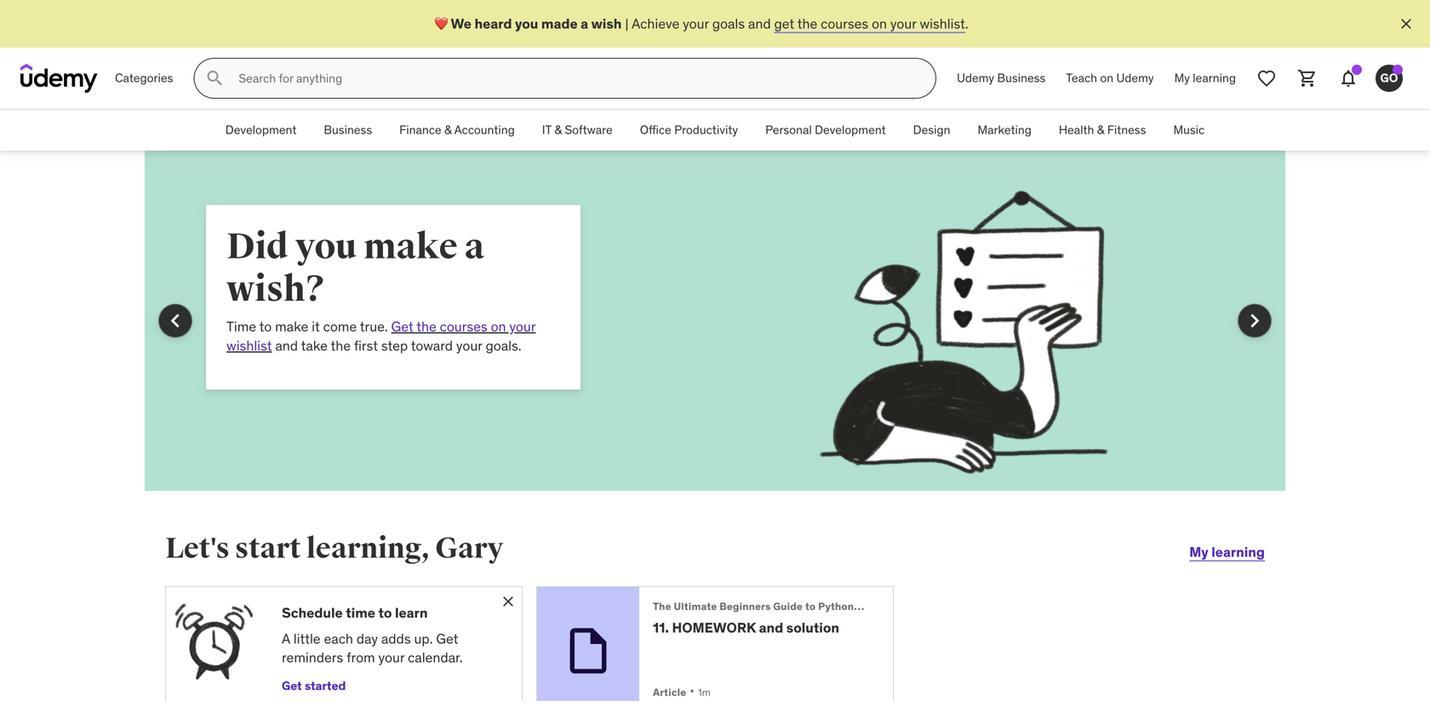 Task type: vqa. For each thing, say whether or not it's contained in the screenshot.
the bottom Talking
no



Task type: locate. For each thing, give the bounding box(es) containing it.
1 vertical spatial a
[[465, 225, 485, 269]]

to right time
[[379, 605, 392, 622]]

a inside did you make a wish?
[[465, 225, 485, 269]]

get left started
[[282, 679, 302, 694]]

2 development from the left
[[815, 122, 886, 138]]

get
[[391, 318, 414, 336], [436, 631, 459, 648], [282, 679, 302, 694]]

2 horizontal spatial get
[[436, 631, 459, 648]]

you right did
[[295, 225, 357, 269]]

0 horizontal spatial &
[[445, 122, 452, 138]]

1 development from the left
[[226, 122, 297, 138]]

&
[[445, 122, 452, 138], [555, 122, 562, 138], [1098, 122, 1105, 138]]

close image up you have alerts image
[[1399, 15, 1416, 32]]

1 vertical spatial my learning
[[1190, 544, 1266, 561]]

1 horizontal spatial courses
[[821, 15, 869, 32]]

development link
[[212, 110, 310, 151]]

my learning for the bottommost my learning link
[[1190, 544, 1266, 561]]

1 horizontal spatial &
[[555, 122, 562, 138]]

did
[[227, 225, 289, 269]]

1 horizontal spatial close image
[[1399, 15, 1416, 32]]

0 vertical spatial get
[[391, 318, 414, 336]]

1 horizontal spatial a
[[581, 15, 589, 32]]

personal development
[[766, 122, 886, 138]]

make for to
[[275, 318, 309, 336]]

1 horizontal spatial you
[[515, 15, 539, 32]]

0 horizontal spatial close image
[[500, 594, 517, 611]]

go
[[1381, 70, 1399, 86]]

next image
[[1242, 307, 1269, 335]]

business
[[998, 70, 1046, 86], [324, 122, 372, 138]]

your inside schedule time to learn a little each day adds up. get reminders from your calendar.
[[379, 650, 405, 667]]

get inside get the courses on your wishlist
[[391, 318, 414, 336]]

get up and take the first step toward your goals.
[[391, 318, 414, 336]]

1 vertical spatial my
[[1190, 544, 1209, 561]]

1 vertical spatial and
[[275, 337, 298, 355]]

business up marketing
[[998, 70, 1046, 86]]

1 vertical spatial you
[[295, 225, 357, 269]]

on
[[872, 15, 888, 32], [1101, 70, 1114, 86], [491, 318, 506, 336]]

my learning for my learning link to the top
[[1175, 70, 1237, 86]]

2 horizontal spatial &
[[1098, 122, 1105, 138]]

close image down gary
[[500, 594, 517, 611]]

0 horizontal spatial to
[[259, 318, 272, 336]]

you
[[515, 15, 539, 32], [295, 225, 357, 269]]

0 horizontal spatial make
[[275, 318, 309, 336]]

and
[[749, 15, 771, 32], [275, 337, 298, 355], [759, 620, 784, 637]]

you inside did you make a wish?
[[295, 225, 357, 269]]

0 horizontal spatial courses
[[440, 318, 488, 336]]

2 horizontal spatial on
[[1101, 70, 1114, 86]]

get the courses on your wishlist link
[[227, 318, 536, 355]]

take
[[301, 337, 328, 355]]

you left made
[[515, 15, 539, 32]]

0 horizontal spatial a
[[465, 225, 485, 269]]

up.
[[414, 631, 433, 648]]

and down guide
[[759, 620, 784, 637]]

3 & from the left
[[1098, 122, 1105, 138]]

2 vertical spatial the
[[331, 337, 351, 355]]

0 vertical spatial my learning link
[[1165, 58, 1247, 99]]

it
[[312, 318, 320, 336]]

udemy down .
[[957, 70, 995, 86]]

& right it
[[555, 122, 562, 138]]

the up toward
[[417, 318, 437, 336]]

get the courses on your wishlist
[[227, 318, 536, 355]]

productivity
[[675, 122, 739, 138]]

office
[[640, 122, 672, 138]]

& for fitness
[[1098, 122, 1105, 138]]

0 vertical spatial my
[[1175, 70, 1191, 86]]

to right the time
[[259, 318, 272, 336]]

finance & accounting
[[400, 122, 515, 138]]

2 & from the left
[[555, 122, 562, 138]]

time to make it come true.
[[227, 318, 391, 336]]

0 horizontal spatial business
[[324, 122, 372, 138]]

learn
[[395, 605, 428, 622]]

courses right get
[[821, 15, 869, 32]]

health & fitness
[[1059, 122, 1147, 138]]

0 horizontal spatial get
[[282, 679, 302, 694]]

and left get
[[749, 15, 771, 32]]

on inside get the courses on your wishlist
[[491, 318, 506, 336]]

courses inside get the courses on your wishlist
[[440, 318, 488, 336]]

office productivity
[[640, 122, 739, 138]]

teach on udemy
[[1067, 70, 1155, 86]]

make for you
[[364, 225, 458, 269]]

your up goals.
[[510, 318, 536, 336]]

1 horizontal spatial make
[[364, 225, 458, 269]]

1 vertical spatial make
[[275, 318, 309, 336]]

the inside get the courses on your wishlist
[[417, 318, 437, 336]]

1 vertical spatial wishlist
[[227, 337, 272, 355]]

personal
[[766, 122, 812, 138]]

get for started
[[282, 679, 302, 694]]

learning
[[1194, 70, 1237, 86], [1212, 544, 1266, 561]]

the right get
[[798, 15, 818, 32]]

python
[[819, 600, 855, 614]]

0 horizontal spatial you
[[295, 225, 357, 269]]

1 vertical spatial get
[[436, 631, 459, 648]]

0 horizontal spatial the
[[331, 337, 351, 355]]

1 udemy from the left
[[957, 70, 995, 86]]

2 vertical spatial and
[[759, 620, 784, 637]]

wish?
[[227, 267, 326, 312]]

on inside teach on udemy link
[[1101, 70, 1114, 86]]

1 horizontal spatial get
[[391, 318, 414, 336]]

0 vertical spatial business
[[998, 70, 1046, 86]]

udemy up fitness
[[1117, 70, 1155, 86]]

wishlist
[[920, 15, 966, 32], [227, 337, 272, 355]]

1 horizontal spatial wishlist
[[920, 15, 966, 32]]

beginners
[[720, 600, 771, 614]]

0 vertical spatial my learning
[[1175, 70, 1237, 86]]

made
[[542, 15, 578, 32]]

|
[[625, 15, 629, 32]]

and inside carousel element
[[275, 337, 298, 355]]

marketing
[[978, 122, 1032, 138]]

we
[[451, 15, 472, 32]]

and left take
[[275, 337, 298, 355]]

your down adds
[[379, 650, 405, 667]]

& right finance
[[445, 122, 452, 138]]

0 horizontal spatial wishlist
[[227, 337, 272, 355]]

2 vertical spatial get
[[282, 679, 302, 694]]

get inside schedule time to learn a little each day adds up. get reminders from your calendar.
[[436, 631, 459, 648]]

0 horizontal spatial development
[[226, 122, 297, 138]]

achieve
[[632, 15, 680, 32]]

0 vertical spatial close image
[[1399, 15, 1416, 32]]

close image
[[1399, 15, 1416, 32], [500, 594, 517, 611]]

1 horizontal spatial the
[[417, 318, 437, 336]]

to inside the ultimate beginners guide to python programming 11. homework and solution
[[806, 600, 816, 614]]

0 horizontal spatial on
[[491, 318, 506, 336]]

2 horizontal spatial the
[[798, 15, 818, 32]]

time
[[346, 605, 376, 622]]

11. homework and solution link
[[653, 620, 866, 637]]

to up solution
[[806, 600, 816, 614]]

1 vertical spatial close image
[[500, 594, 517, 611]]

1 vertical spatial the
[[417, 318, 437, 336]]

reminders
[[282, 650, 343, 667]]

1 horizontal spatial udemy
[[1117, 70, 1155, 86]]

make inside did you make a wish?
[[364, 225, 458, 269]]

business left finance
[[324, 122, 372, 138]]

1 vertical spatial courses
[[440, 318, 488, 336]]

finance
[[400, 122, 442, 138]]

article • 1m
[[653, 683, 711, 701]]

wishlist down the time
[[227, 337, 272, 355]]

1 & from the left
[[445, 122, 452, 138]]

1 horizontal spatial to
[[379, 605, 392, 622]]

courses
[[821, 15, 869, 32], [440, 318, 488, 336]]

wish
[[592, 15, 622, 32]]

it & software link
[[529, 110, 627, 151]]

1 vertical spatial my learning link
[[1190, 532, 1266, 573]]

0 vertical spatial the
[[798, 15, 818, 32]]

previous image
[[162, 307, 189, 335]]

1 vertical spatial on
[[1101, 70, 1114, 86]]

2 horizontal spatial to
[[806, 600, 816, 614]]

wishlist up udemy business
[[920, 15, 966, 32]]

2 vertical spatial on
[[491, 318, 506, 336]]

design
[[914, 122, 951, 138]]

categories
[[115, 70, 173, 86]]

1 horizontal spatial on
[[872, 15, 888, 32]]

categories button
[[105, 58, 183, 99]]

1 vertical spatial business
[[324, 122, 372, 138]]

development
[[226, 122, 297, 138], [815, 122, 886, 138]]

get up calendar.
[[436, 631, 459, 648]]

udemy
[[957, 70, 995, 86], [1117, 70, 1155, 86]]

wishlist image
[[1257, 68, 1278, 89]]

0 vertical spatial make
[[364, 225, 458, 269]]

marketing link
[[965, 110, 1046, 151]]

0 vertical spatial courses
[[821, 15, 869, 32]]

the down come on the left
[[331, 337, 351, 355]]

submit search image
[[205, 68, 225, 89]]

your
[[683, 15, 709, 32], [891, 15, 917, 32], [510, 318, 536, 336], [456, 337, 483, 355], [379, 650, 405, 667]]

courses up toward
[[440, 318, 488, 336]]

start
[[235, 531, 301, 567]]

0 vertical spatial learning
[[1194, 70, 1237, 86]]

time
[[227, 318, 256, 336]]

the
[[798, 15, 818, 32], [417, 318, 437, 336], [331, 337, 351, 355]]

1 horizontal spatial development
[[815, 122, 886, 138]]

& right health
[[1098, 122, 1105, 138]]

make
[[364, 225, 458, 269], [275, 318, 309, 336]]

get inside button
[[282, 679, 302, 694]]

0 horizontal spatial udemy
[[957, 70, 995, 86]]

gary
[[435, 531, 504, 567]]

from
[[347, 650, 375, 667]]



Task type: describe. For each thing, give the bounding box(es) containing it.
day
[[357, 631, 378, 648]]

0 vertical spatial and
[[749, 15, 771, 32]]

a
[[282, 631, 290, 648]]

music link
[[1160, 110, 1219, 151]]

health & fitness link
[[1046, 110, 1160, 151]]

0 vertical spatial wishlist
[[920, 15, 966, 32]]

& for accounting
[[445, 122, 452, 138]]

❤️   we heard you made a wish | achieve your goals and get the courses on your wishlist .
[[435, 15, 969, 32]]

let's
[[165, 531, 230, 567]]

go link
[[1370, 58, 1411, 99]]

.
[[966, 15, 969, 32]]

it & software
[[542, 122, 613, 138]]

learning,
[[306, 531, 430, 567]]

music
[[1174, 122, 1205, 138]]

the ultimate beginners guide to python programming 11. homework and solution
[[653, 600, 926, 637]]

& for software
[[555, 122, 562, 138]]

notifications image
[[1339, 68, 1359, 89]]

get started
[[282, 679, 346, 694]]

udemy business link
[[947, 58, 1056, 99]]

you have alerts image
[[1393, 65, 1404, 75]]

solution
[[787, 620, 840, 637]]

and take the first step toward your goals.
[[272, 337, 522, 355]]

health
[[1059, 122, 1095, 138]]

it
[[542, 122, 552, 138]]

udemy image
[[20, 64, 98, 93]]

0 vertical spatial you
[[515, 15, 539, 32]]

toward
[[411, 337, 453, 355]]

wishlist inside get the courses on your wishlist
[[227, 337, 272, 355]]

started
[[305, 679, 346, 694]]

my for my learning link to the top
[[1175, 70, 1191, 86]]

teach on udemy link
[[1056, 58, 1165, 99]]

carousel element
[[145, 151, 1286, 532]]

1 horizontal spatial business
[[998, 70, 1046, 86]]

my for the bottommost my learning link
[[1190, 544, 1209, 561]]

business link
[[310, 110, 386, 151]]

ultimate
[[674, 600, 718, 614]]

calendar.
[[408, 650, 463, 667]]

the
[[653, 600, 672, 614]]

to inside carousel element
[[259, 318, 272, 336]]

teach
[[1067, 70, 1098, 86]]

office productivity link
[[627, 110, 752, 151]]

homework
[[672, 620, 756, 637]]

0 vertical spatial on
[[872, 15, 888, 32]]

accounting
[[455, 122, 515, 138]]

goals
[[713, 15, 745, 32]]

get the courses on your wishlist link
[[775, 15, 966, 32]]

1m
[[698, 687, 711, 700]]

did you make a wish?
[[227, 225, 485, 312]]

2 udemy from the left
[[1117, 70, 1155, 86]]

shopping cart with 0 items image
[[1298, 68, 1319, 89]]

your left goals
[[683, 15, 709, 32]]

let's start learning, gary
[[165, 531, 504, 567]]

your left .
[[891, 15, 917, 32]]

programming
[[857, 600, 926, 614]]

❤️
[[435, 15, 448, 32]]

11.
[[653, 620, 669, 637]]

your inside get the courses on your wishlist
[[510, 318, 536, 336]]

finance & accounting link
[[386, 110, 529, 151]]

heard
[[475, 15, 512, 32]]

0 vertical spatial a
[[581, 15, 589, 32]]

personal development link
[[752, 110, 900, 151]]

Search for anything text field
[[235, 64, 916, 93]]

1 unread notification image
[[1353, 65, 1363, 75]]

true.
[[360, 318, 388, 336]]

software
[[565, 122, 613, 138]]

article
[[653, 687, 687, 700]]

schedule
[[282, 605, 343, 622]]

get
[[775, 15, 795, 32]]

come
[[323, 318, 357, 336]]

design link
[[900, 110, 965, 151]]

your left goals.
[[456, 337, 483, 355]]

goals.
[[486, 337, 522, 355]]

fitness
[[1108, 122, 1147, 138]]

each
[[324, 631, 353, 648]]

first
[[354, 337, 378, 355]]

adds
[[381, 631, 411, 648]]

little
[[294, 631, 321, 648]]

get for the
[[391, 318, 414, 336]]

to inside schedule time to learn a little each day adds up. get reminders from your calendar.
[[379, 605, 392, 622]]

•
[[690, 683, 695, 701]]

step
[[381, 337, 408, 355]]

schedule time to learn a little each day adds up. get reminders from your calendar.
[[282, 605, 463, 667]]

guide
[[774, 600, 803, 614]]

1 vertical spatial learning
[[1212, 544, 1266, 561]]

and inside the ultimate beginners guide to python programming 11. homework and solution
[[759, 620, 784, 637]]

udemy business
[[957, 70, 1046, 86]]

get started button
[[282, 675, 346, 699]]



